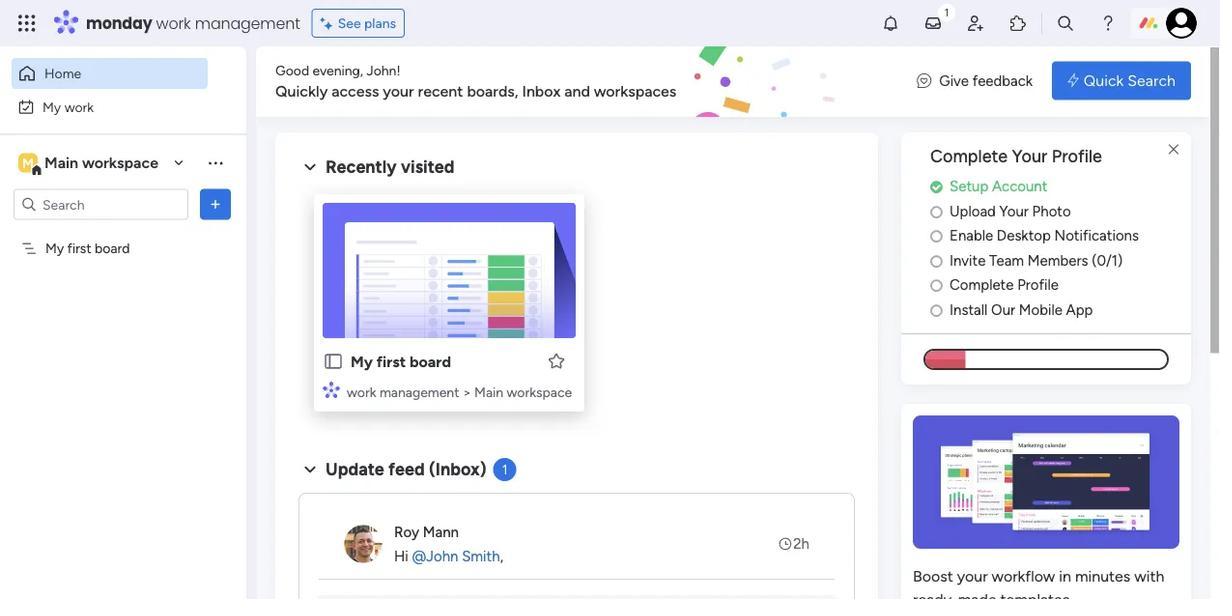 Task type: describe. For each thing, give the bounding box(es) containing it.
my inside list box
[[45, 240, 64, 257]]

workspaces
[[594, 81, 677, 100]]

desktop
[[997, 226, 1051, 244]]

2h
[[794, 535, 810, 552]]

check circle image
[[931, 179, 943, 194]]

install our mobile app link
[[931, 298, 1192, 320]]

upload
[[950, 202, 996, 219]]

0 vertical spatial profile
[[1052, 145, 1103, 166]]

made
[[958, 589, 997, 599]]

boards,
[[467, 81, 519, 100]]

1 horizontal spatial workspace
[[507, 383, 572, 400]]

options image
[[206, 195, 225, 214]]

2 horizontal spatial work
[[347, 383, 376, 400]]

members
[[1028, 251, 1089, 268]]

circle o image for upload
[[931, 204, 943, 218]]

photo
[[1033, 202, 1071, 219]]

dapulse x slim image
[[1163, 138, 1186, 161]]

boost your workflow in minutes with ready-made templates
[[913, 566, 1165, 599]]

circle o image for complete
[[931, 278, 943, 292]]

install
[[950, 300, 988, 318]]

roy mann
[[394, 523, 459, 540]]

templates
[[1001, 589, 1070, 599]]

workspace selection element
[[18, 151, 161, 176]]

boost
[[913, 566, 954, 584]]

public board image
[[323, 350, 344, 372]]

(0/1)
[[1092, 251, 1123, 268]]

your inside boost your workflow in minutes with ready-made templates
[[957, 566, 988, 584]]

good evening, john! quickly access your recent boards, inbox and workspaces
[[275, 61, 677, 100]]

1
[[502, 461, 508, 477]]

john!
[[367, 61, 401, 78]]

2 vertical spatial my
[[351, 352, 373, 370]]

john smith image
[[1166, 8, 1197, 39]]

your for photo
[[1000, 202, 1029, 219]]

minutes
[[1075, 566, 1131, 584]]

update feed (inbox)
[[326, 459, 487, 479]]

evening,
[[313, 61, 363, 78]]

my inside button
[[43, 99, 61, 115]]

inbox
[[522, 81, 561, 100]]

circle o image for enable
[[931, 228, 943, 243]]

notifications image
[[881, 14, 901, 33]]

setup account
[[950, 177, 1048, 195]]

complete your profile
[[931, 145, 1103, 166]]

app
[[1066, 300, 1093, 318]]

setup account link
[[931, 175, 1192, 197]]

work for monday
[[156, 12, 191, 34]]

feed
[[389, 459, 425, 479]]

your for profile
[[1012, 145, 1048, 166]]

access
[[332, 81, 379, 100]]

circle o image for install
[[931, 302, 943, 317]]

visited
[[401, 156, 455, 177]]

team
[[990, 251, 1024, 268]]

quick search button
[[1052, 61, 1192, 100]]

your inside good evening, john! quickly access your recent boards, inbox and workspaces
[[383, 81, 414, 100]]

see plans
[[338, 15, 396, 31]]

roy
[[394, 523, 419, 540]]

circle o image for invite
[[931, 253, 943, 267]]

close update feed (inbox) image
[[299, 458, 322, 481]]

monday work management
[[86, 12, 300, 34]]

select product image
[[17, 14, 37, 33]]

with
[[1135, 566, 1165, 584]]

search everything image
[[1056, 14, 1076, 33]]

my first board inside my first board list box
[[45, 240, 130, 257]]

search
[[1128, 71, 1176, 89]]

add to favorites image
[[547, 351, 566, 370]]

monday
[[86, 12, 152, 34]]

invite
[[950, 251, 986, 268]]

update
[[326, 459, 384, 479]]

enable desktop notifications
[[950, 226, 1139, 244]]

notifications
[[1055, 226, 1139, 244]]

my work button
[[12, 91, 208, 122]]

quick
[[1084, 71, 1124, 89]]

help image
[[1099, 14, 1118, 33]]

mobile
[[1019, 300, 1063, 318]]

my work
[[43, 99, 94, 115]]

and
[[565, 81, 590, 100]]



Task type: vqa. For each thing, say whether or not it's contained in the screenshot.
Quick Search
yes



Task type: locate. For each thing, give the bounding box(es) containing it.
board inside list box
[[95, 240, 130, 257]]

my first board
[[45, 240, 130, 257], [351, 352, 451, 370]]

work right monday
[[156, 12, 191, 34]]

work
[[156, 12, 191, 34], [64, 99, 94, 115], [347, 383, 376, 400]]

my first board down the search in workspace field
[[45, 240, 130, 257]]

2 vertical spatial work
[[347, 383, 376, 400]]

1 horizontal spatial your
[[957, 566, 988, 584]]

1 vertical spatial board
[[410, 352, 451, 370]]

0 vertical spatial board
[[95, 240, 130, 257]]

management up good at top
[[195, 12, 300, 34]]

my down home
[[43, 99, 61, 115]]

circle o image left install
[[931, 302, 943, 317]]

0 vertical spatial your
[[383, 81, 414, 100]]

enable
[[950, 226, 994, 244]]

profile down the invite team members (0/1)
[[1018, 276, 1059, 293]]

circle o image left complete profile
[[931, 278, 943, 292]]

1 vertical spatial main
[[475, 383, 504, 400]]

1 horizontal spatial board
[[410, 352, 451, 370]]

workspace down add to favorites icon
[[507, 383, 572, 400]]

1 horizontal spatial work
[[156, 12, 191, 34]]

quick search
[[1084, 71, 1176, 89]]

good
[[275, 61, 309, 78]]

0 horizontal spatial management
[[195, 12, 300, 34]]

1 horizontal spatial main
[[475, 383, 504, 400]]

my right public board "icon"
[[351, 352, 373, 370]]

your
[[1012, 145, 1048, 166], [1000, 202, 1029, 219]]

ready-
[[913, 589, 958, 599]]

your up made
[[957, 566, 988, 584]]

apps image
[[1009, 14, 1028, 33]]

1 vertical spatial complete
[[950, 276, 1014, 293]]

install our mobile app
[[950, 300, 1093, 318]]

main inside workspace selection 'element'
[[44, 154, 78, 172]]

complete for complete your profile
[[931, 145, 1008, 166]]

main right >
[[475, 383, 504, 400]]

feedback
[[973, 71, 1033, 89]]

enable desktop notifications link
[[931, 224, 1192, 246]]

circle o image
[[931, 204, 943, 218], [931, 228, 943, 243], [931, 253, 943, 267], [931, 278, 943, 292], [931, 302, 943, 317]]

m
[[22, 155, 34, 171]]

see plans button
[[312, 9, 405, 38]]

profile up "setup account" link
[[1052, 145, 1103, 166]]

1 vertical spatial work
[[64, 99, 94, 115]]

circle o image inside enable desktop notifications "link"
[[931, 228, 943, 243]]

profile
[[1052, 145, 1103, 166], [1018, 276, 1059, 293]]

workflow
[[992, 566, 1056, 584]]

1 circle o image from the top
[[931, 204, 943, 218]]

my
[[43, 99, 61, 115], [45, 240, 64, 257], [351, 352, 373, 370]]

give feedback
[[940, 71, 1033, 89]]

home button
[[12, 58, 208, 89]]

home
[[44, 65, 81, 82]]

work inside button
[[64, 99, 94, 115]]

(inbox)
[[429, 459, 487, 479]]

complete
[[931, 145, 1008, 166], [950, 276, 1014, 293]]

1 vertical spatial workspace
[[507, 383, 572, 400]]

0 vertical spatial management
[[195, 12, 300, 34]]

account
[[992, 177, 1048, 195]]

close recently visited image
[[299, 155, 322, 178]]

complete up setup
[[931, 145, 1008, 166]]

workspace
[[82, 154, 158, 172], [507, 383, 572, 400]]

0 horizontal spatial my first board
[[45, 240, 130, 257]]

1 horizontal spatial first
[[377, 352, 406, 370]]

invite team members (0/1)
[[950, 251, 1123, 268]]

circle o image inside upload your photo link
[[931, 204, 943, 218]]

1 vertical spatial my
[[45, 240, 64, 257]]

Search in workspace field
[[41, 193, 161, 215]]

circle o image inside complete profile link
[[931, 278, 943, 292]]

give
[[940, 71, 969, 89]]

circle o image left enable at right top
[[931, 228, 943, 243]]

1 horizontal spatial management
[[380, 383, 459, 400]]

0 vertical spatial complete
[[931, 145, 1008, 166]]

plans
[[364, 15, 396, 31]]

my first board list box
[[0, 228, 246, 526]]

templates image image
[[919, 415, 1174, 548]]

1 vertical spatial your
[[957, 566, 988, 584]]

board up work management > main workspace
[[410, 352, 451, 370]]

complete profile link
[[931, 274, 1192, 296]]

management left >
[[380, 383, 459, 400]]

1 vertical spatial first
[[377, 352, 406, 370]]

2 circle o image from the top
[[931, 228, 943, 243]]

complete profile
[[950, 276, 1059, 293]]

upload your photo link
[[931, 200, 1192, 222]]

complete for complete profile
[[950, 276, 1014, 293]]

first right public board "icon"
[[377, 352, 406, 370]]

first down the search in workspace field
[[67, 240, 91, 257]]

my first board up work management > main workspace
[[351, 352, 451, 370]]

1 vertical spatial my first board
[[351, 352, 451, 370]]

0 horizontal spatial board
[[95, 240, 130, 257]]

workspace up the search in workspace field
[[82, 154, 158, 172]]

main right the 'workspace' image
[[44, 154, 78, 172]]

work up the update
[[347, 383, 376, 400]]

your
[[383, 81, 414, 100], [957, 566, 988, 584]]

0 horizontal spatial main
[[44, 154, 78, 172]]

your up account
[[1012, 145, 1048, 166]]

1 vertical spatial profile
[[1018, 276, 1059, 293]]

0 horizontal spatial first
[[67, 240, 91, 257]]

first
[[67, 240, 91, 257], [377, 352, 406, 370]]

5 circle o image from the top
[[931, 302, 943, 317]]

3 circle o image from the top
[[931, 253, 943, 267]]

0 vertical spatial main
[[44, 154, 78, 172]]

0 horizontal spatial work
[[64, 99, 94, 115]]

main
[[44, 154, 78, 172], [475, 383, 504, 400]]

0 vertical spatial work
[[156, 12, 191, 34]]

recently
[[326, 156, 397, 177]]

our
[[991, 300, 1016, 318]]

setup
[[950, 177, 989, 195]]

workspace inside 'element'
[[82, 154, 158, 172]]

your down account
[[1000, 202, 1029, 219]]

0 horizontal spatial workspace
[[82, 154, 158, 172]]

quickly
[[275, 81, 328, 100]]

v2 bolt switch image
[[1068, 70, 1079, 91]]

upload your photo
[[950, 202, 1071, 219]]

in
[[1059, 566, 1072, 584]]

circle o image inside install our mobile app link
[[931, 302, 943, 317]]

your down john! on the top of the page
[[383, 81, 414, 100]]

>
[[463, 383, 471, 400]]

1 horizontal spatial my first board
[[351, 352, 451, 370]]

inbox image
[[924, 14, 943, 33]]

complete up install
[[950, 276, 1014, 293]]

0 vertical spatial first
[[67, 240, 91, 257]]

recently visited
[[326, 156, 455, 177]]

circle o image down check circle image on the right of the page
[[931, 204, 943, 218]]

invite members image
[[966, 14, 986, 33]]

invite team members (0/1) link
[[931, 249, 1192, 271]]

work management > main workspace
[[347, 383, 572, 400]]

work for my
[[64, 99, 94, 115]]

0 vertical spatial workspace
[[82, 154, 158, 172]]

0 vertical spatial my
[[43, 99, 61, 115]]

1 vertical spatial your
[[1000, 202, 1029, 219]]

workspace options image
[[206, 153, 225, 172]]

0 vertical spatial my first board
[[45, 240, 130, 257]]

first inside list box
[[67, 240, 91, 257]]

1 vertical spatial management
[[380, 383, 459, 400]]

workspace image
[[18, 152, 38, 173]]

my down the search in workspace field
[[45, 240, 64, 257]]

v2 user feedback image
[[917, 69, 932, 91]]

management
[[195, 12, 300, 34], [380, 383, 459, 400]]

option
[[0, 231, 246, 235]]

0 vertical spatial your
[[1012, 145, 1048, 166]]

roy mann image
[[344, 524, 383, 563]]

4 circle o image from the top
[[931, 278, 943, 292]]

circle o image left invite
[[931, 253, 943, 267]]

recent
[[418, 81, 463, 100]]

work down home
[[64, 99, 94, 115]]

see
[[338, 15, 361, 31]]

mann
[[423, 523, 459, 540]]

0 horizontal spatial your
[[383, 81, 414, 100]]

board
[[95, 240, 130, 257], [410, 352, 451, 370]]

main workspace
[[44, 154, 158, 172]]

1 image
[[938, 1, 956, 23]]

board down the search in workspace field
[[95, 240, 130, 257]]

circle o image inside invite team members (0/1) link
[[931, 253, 943, 267]]



